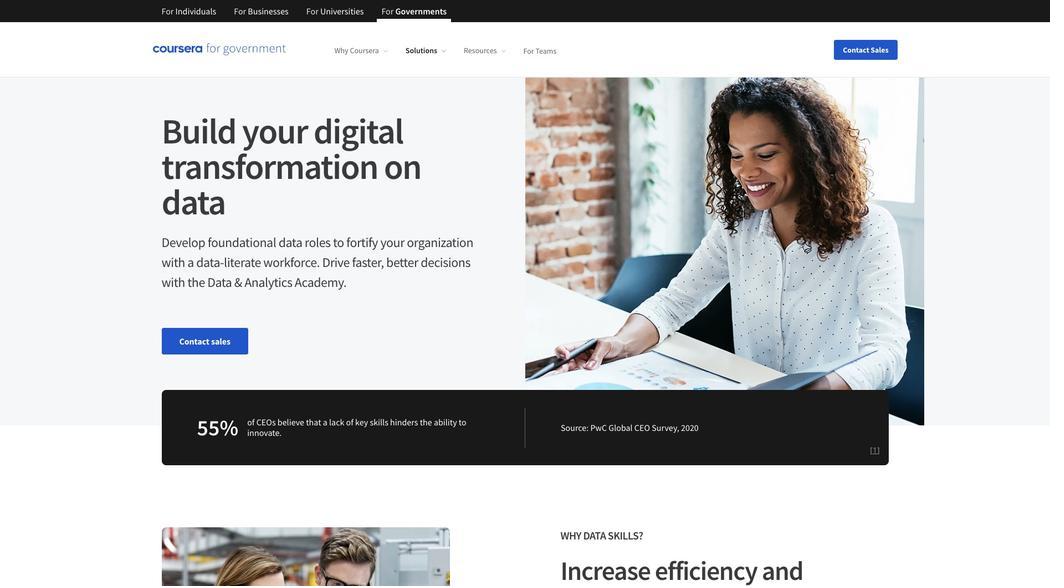 Task type: vqa. For each thing, say whether or not it's contained in the screenshot.
the that
yes



Task type: describe. For each thing, give the bounding box(es) containing it.
resources
[[464, 46, 497, 56]]

hinders
[[390, 417, 418, 428]]

universities
[[320, 6, 364, 17]]

[
[[871, 445, 873, 456]]

contact sales button
[[835, 40, 898, 60]]

to inside of ceos believe that a lack of key skills hinders the ability to innovate.
[[459, 417, 467, 428]]

banner navigation
[[153, 0, 456, 22]]

for for universities
[[307, 6, 319, 17]]

pwc
[[591, 422, 607, 433]]

key
[[355, 417, 368, 428]]

lack
[[329, 417, 345, 428]]

the inside develop foundational data roles to fortify  your organization with a data-literate workforce. drive faster, better decisions with the data & analytics academy.
[[188, 274, 205, 291]]

to inside develop foundational data roles to fortify  your organization with a data-literate workforce. drive faster, better decisions with the data & analytics academy.
[[333, 234, 344, 251]]

sales
[[211, 336, 231, 347]]

for for businesses
[[234, 6, 246, 17]]

55%
[[197, 414, 239, 442]]

for governments
[[382, 6, 447, 17]]

data-
[[196, 254, 224, 271]]

data inside develop foundational data roles to fortify  your organization with a data-literate workforce. drive faster, better decisions with the data & analytics academy.
[[279, 234, 302, 251]]

roles
[[305, 234, 331, 251]]

your inside build your digital transformation on data
[[242, 109, 308, 153]]

the inside of ceos believe that a lack of key skills hinders the ability to innovate.
[[420, 417, 432, 428]]

skills?
[[608, 529, 643, 543]]

on
[[384, 144, 421, 189]]

for businesses
[[234, 6, 289, 17]]

2 with from the top
[[162, 274, 185, 291]]

source:
[[561, 422, 589, 433]]

workforce.
[[264, 254, 320, 271]]

transformation
[[162, 144, 378, 189]]

build
[[162, 109, 236, 153]]

foundational
[[208, 234, 276, 251]]

1 vertical spatial data
[[583, 529, 606, 543]]

develop
[[162, 234, 205, 251]]

why for why coursera
[[335, 46, 349, 56]]

innovate.
[[247, 427, 282, 439]]

better
[[386, 254, 418, 271]]

coursera for government image
[[153, 43, 286, 56]]

develop foundational data roles to fortify  your organization with a data-literate workforce. drive faster, better decisions with the data & analytics academy.
[[162, 234, 473, 291]]

1 of from the left
[[247, 417, 255, 428]]

believe
[[278, 417, 304, 428]]

1 with from the top
[[162, 254, 185, 271]]

1
[[873, 445, 878, 456]]

why coursera link
[[335, 46, 388, 56]]

why coursera
[[335, 46, 379, 56]]

drive
[[322, 254, 350, 271]]

teams
[[536, 46, 557, 56]]

for for individuals
[[162, 6, 174, 17]]



Task type: locate. For each thing, give the bounding box(es) containing it.
for individuals
[[162, 6, 216, 17]]

1 vertical spatial contact
[[179, 336, 209, 347]]

contact sales link
[[162, 328, 248, 355]]

ceos
[[257, 417, 276, 428]]

0 vertical spatial data
[[162, 180, 225, 224]]

to right ability
[[459, 417, 467, 428]]

for
[[162, 6, 174, 17], [234, 6, 246, 17], [307, 6, 319, 17], [382, 6, 394, 17], [524, 46, 534, 56]]

sales
[[871, 45, 889, 55]]

data inside build your digital transformation on data
[[162, 180, 225, 224]]

2020
[[681, 422, 699, 433]]

why data skills?
[[561, 529, 643, 543]]

for for governments
[[382, 6, 394, 17]]

1 vertical spatial your
[[381, 234, 405, 251]]

2 of from the left
[[346, 417, 354, 428]]

to up drive
[[333, 234, 344, 251]]

a right that at left
[[323, 417, 328, 428]]

0 vertical spatial your
[[242, 109, 308, 153]]

0 vertical spatial to
[[333, 234, 344, 251]]

data up develop at the left top of page
[[162, 180, 225, 224]]

the down data-
[[188, 274, 205, 291]]

your
[[242, 109, 308, 153], [381, 234, 405, 251]]

fortify
[[347, 234, 378, 251]]

why
[[335, 46, 349, 56], [561, 529, 582, 543]]

0 vertical spatial why
[[335, 46, 349, 56]]

1 horizontal spatial the
[[420, 417, 432, 428]]

data up workforce.
[[279, 234, 302, 251]]

0 horizontal spatial contact
[[179, 336, 209, 347]]

of left key
[[346, 417, 354, 428]]

data inside develop foundational data roles to fortify  your organization with a data-literate workforce. drive faster, better decisions with the data & analytics academy.
[[207, 274, 232, 291]]

0 horizontal spatial why
[[335, 46, 349, 56]]

solutions link
[[406, 46, 446, 56]]

your inside develop foundational data roles to fortify  your organization with a data-literate workforce. drive faster, better decisions with the data & analytics academy.
[[381, 234, 405, 251]]

0 horizontal spatial a
[[188, 254, 194, 271]]

contact sales
[[843, 45, 889, 55]]

for teams link
[[524, 46, 557, 56]]

[ 1 ]
[[871, 445, 880, 456]]

0 horizontal spatial to
[[333, 234, 344, 251]]

a left data-
[[188, 254, 194, 271]]

data left skills?
[[583, 529, 606, 543]]

contact sales
[[179, 336, 231, 347]]

academy.
[[295, 274, 347, 291]]

a inside of ceos believe that a lack of key skills hinders the ability to innovate.
[[323, 417, 328, 428]]

faster,
[[352, 254, 384, 271]]

survey,
[[652, 422, 680, 433]]

global
[[609, 422, 633, 433]]

that
[[306, 417, 321, 428]]

literate
[[224, 254, 261, 271]]

organization
[[407, 234, 473, 251]]

1 vertical spatial with
[[162, 274, 185, 291]]

0 horizontal spatial data
[[162, 180, 225, 224]]

with
[[162, 254, 185, 271], [162, 274, 185, 291]]

for universities
[[307, 6, 364, 17]]

build your digital transformation on data
[[162, 109, 421, 224]]

0 horizontal spatial your
[[242, 109, 308, 153]]

1 horizontal spatial why
[[561, 529, 582, 543]]

1 vertical spatial data
[[279, 234, 302, 251]]

1 horizontal spatial a
[[323, 417, 328, 428]]

1 horizontal spatial of
[[346, 417, 354, 428]]

for left individuals
[[162, 6, 174, 17]]

0 horizontal spatial the
[[188, 274, 205, 291]]

ability
[[434, 417, 457, 428]]

resources link
[[464, 46, 506, 56]]

a
[[188, 254, 194, 271], [323, 417, 328, 428]]

why for why data skills?
[[561, 529, 582, 543]]

decisions
[[421, 254, 471, 271]]

for left universities
[[307, 6, 319, 17]]

a inside develop foundational data roles to fortify  your organization with a data-literate workforce. drive faster, better decisions with the data & analytics academy.
[[188, 254, 194, 271]]

&
[[234, 274, 242, 291]]

the left ability
[[420, 417, 432, 428]]

skills
[[370, 417, 389, 428]]

contact for contact sales
[[179, 336, 209, 347]]

data
[[207, 274, 232, 291], [583, 529, 606, 543]]

of left ceos
[[247, 417, 255, 428]]

0 vertical spatial the
[[188, 274, 205, 291]]

for teams
[[524, 46, 557, 56]]

individuals
[[176, 6, 216, 17]]

source: pwc global ceo survey, 2020
[[561, 422, 699, 433]]

why left coursera
[[335, 46, 349, 56]]

for left governments
[[382, 6, 394, 17]]

why left skills?
[[561, 529, 582, 543]]

1 horizontal spatial to
[[459, 417, 467, 428]]

]
[[878, 445, 880, 456]]

contact
[[843, 45, 870, 55], [179, 336, 209, 347]]

for left businesses
[[234, 6, 246, 17]]

businesses
[[248, 6, 289, 17]]

1 vertical spatial a
[[323, 417, 328, 428]]

1 vertical spatial why
[[561, 529, 582, 543]]

0 vertical spatial with
[[162, 254, 185, 271]]

1 horizontal spatial data
[[583, 529, 606, 543]]

0 horizontal spatial data
[[207, 274, 232, 291]]

0 vertical spatial contact
[[843, 45, 870, 55]]

1 horizontal spatial data
[[279, 234, 302, 251]]

of ceos believe that a lack of key skills hinders the ability to innovate.
[[247, 417, 467, 439]]

ceo
[[635, 422, 650, 433]]

the
[[188, 274, 205, 291], [420, 417, 432, 428]]

analytics
[[245, 274, 292, 291]]

0 horizontal spatial of
[[247, 417, 255, 428]]

1 horizontal spatial your
[[381, 234, 405, 251]]

for left teams
[[524, 46, 534, 56]]

to
[[333, 234, 344, 251], [459, 417, 467, 428]]

digital
[[314, 109, 403, 153]]

contact for contact sales
[[843, 45, 870, 55]]

of
[[247, 417, 255, 428], [346, 417, 354, 428]]

1 vertical spatial the
[[420, 417, 432, 428]]

1 horizontal spatial contact
[[843, 45, 870, 55]]

solutions
[[406, 46, 437, 56]]

governments
[[396, 6, 447, 17]]

0 vertical spatial a
[[188, 254, 194, 271]]

0 vertical spatial data
[[207, 274, 232, 291]]

contact inside button
[[843, 45, 870, 55]]

data left the & on the top of the page
[[207, 274, 232, 291]]

data
[[162, 180, 225, 224], [279, 234, 302, 251]]

1 vertical spatial to
[[459, 417, 467, 428]]

coursera
[[350, 46, 379, 56]]



